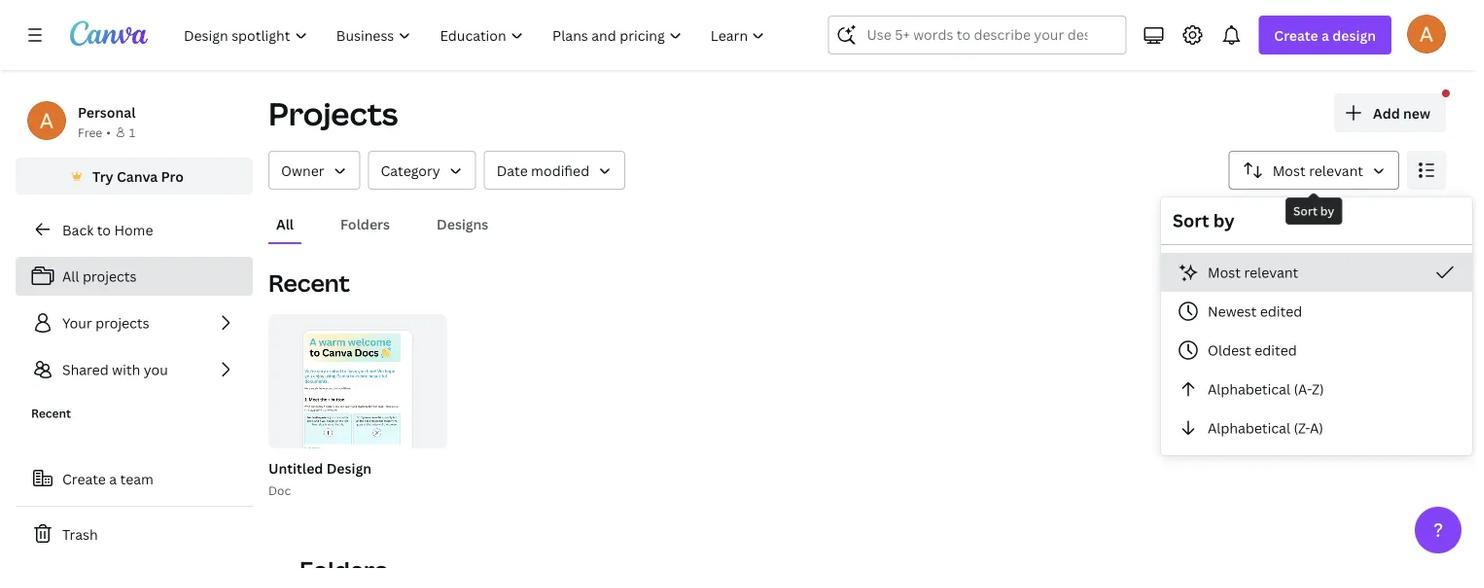Task type: locate. For each thing, give the bounding box(es) containing it.
alphabetical for alphabetical (z-a)
[[1208, 419, 1291, 437]]

add new
[[1374, 104, 1431, 122]]

create a team
[[62, 469, 154, 488]]

shared with you link
[[16, 350, 253, 389]]

edited up alphabetical (a-z)
[[1255, 341, 1298, 360]]

recent down all button
[[269, 267, 350, 299]]

0 horizontal spatial recent
[[31, 405, 71, 421]]

0 vertical spatial alphabetical
[[1208, 380, 1291, 398]]

alphabetical (z-a)
[[1208, 419, 1324, 437]]

Owner button
[[269, 151, 360, 190]]

a inside dropdown button
[[1322, 26, 1330, 44]]

relevant
[[1310, 161, 1364, 180], [1245, 263, 1299, 282]]

with
[[112, 360, 140, 379]]

alphabetical for alphabetical (a-z)
[[1208, 380, 1291, 398]]

1 horizontal spatial all
[[276, 215, 294, 233]]

most relevant inside the sort by button
[[1273, 161, 1364, 180]]

relevant inside button
[[1245, 263, 1299, 282]]

0 horizontal spatial most
[[1208, 263, 1242, 282]]

all
[[276, 215, 294, 233], [62, 267, 79, 286]]

all inside list
[[62, 267, 79, 286]]

alphabetical down alphabetical (a-z)
[[1208, 419, 1291, 437]]

sort by
[[1294, 203, 1335, 219], [1173, 209, 1235, 233]]

your projects link
[[16, 304, 253, 342]]

most relevant up newest edited
[[1208, 263, 1299, 282]]

1 horizontal spatial recent
[[269, 267, 350, 299]]

alphabetical down the oldest edited
[[1208, 380, 1291, 398]]

relevant down 'add new' dropdown button
[[1310, 161, 1364, 180]]

1 vertical spatial alphabetical
[[1208, 419, 1291, 437]]

Date modified button
[[484, 151, 626, 190]]

free •
[[78, 124, 111, 140]]

create
[[1275, 26, 1319, 44], [62, 469, 106, 488]]

alphabetical
[[1208, 380, 1291, 398], [1208, 419, 1291, 437]]

a for team
[[109, 469, 117, 488]]

•
[[106, 124, 111, 140]]

most
[[1273, 161, 1306, 180], [1208, 263, 1242, 282]]

create for create a team
[[62, 469, 106, 488]]

0 vertical spatial most
[[1273, 161, 1306, 180]]

0 vertical spatial recent
[[269, 267, 350, 299]]

(a-
[[1295, 380, 1313, 398]]

relevant up newest edited
[[1245, 263, 1299, 282]]

edited for newest edited
[[1261, 302, 1303, 321]]

newest edited option
[[1162, 292, 1473, 331]]

sort
[[1294, 203, 1318, 219], [1173, 209, 1210, 233]]

1 horizontal spatial create
[[1275, 26, 1319, 44]]

a inside button
[[109, 469, 117, 488]]

0 vertical spatial relevant
[[1310, 161, 1364, 180]]

list
[[16, 257, 253, 389]]

all button
[[269, 205, 302, 242]]

canva
[[117, 167, 158, 185]]

add new button
[[1335, 93, 1447, 132]]

date
[[497, 161, 528, 180]]

0 vertical spatial edited
[[1261, 302, 1303, 321]]

most relevant inside button
[[1208, 263, 1299, 282]]

0 vertical spatial most relevant
[[1273, 161, 1364, 180]]

1 vertical spatial projects
[[95, 314, 149, 332]]

z)
[[1313, 380, 1325, 398]]

1 vertical spatial recent
[[31, 405, 71, 421]]

designs
[[437, 215, 489, 233]]

try
[[92, 167, 113, 185]]

untitled design doc
[[269, 459, 372, 498]]

1 vertical spatial a
[[109, 469, 117, 488]]

1 vertical spatial all
[[62, 267, 79, 286]]

1 horizontal spatial a
[[1322, 26, 1330, 44]]

edited inside "option"
[[1255, 341, 1298, 360]]

1 vertical spatial create
[[62, 469, 106, 488]]

0 vertical spatial a
[[1322, 26, 1330, 44]]

trash
[[62, 525, 98, 543]]

projects right your on the bottom of page
[[95, 314, 149, 332]]

edited inside option
[[1261, 302, 1303, 321]]

sort by up "newest"
[[1173, 209, 1235, 233]]

2 alphabetical from the top
[[1208, 419, 1291, 437]]

home
[[114, 220, 153, 239]]

recent
[[269, 267, 350, 299], [31, 405, 71, 421]]

1 vertical spatial most
[[1208, 263, 1242, 282]]

projects
[[83, 267, 137, 286], [95, 314, 149, 332]]

1 vertical spatial relevant
[[1245, 263, 1299, 282]]

oldest edited button
[[1162, 331, 1473, 370]]

create inside 'create a design' dropdown button
[[1275, 26, 1319, 44]]

back
[[62, 220, 94, 239]]

sort by down the sort by button
[[1294, 203, 1335, 219]]

create left team
[[62, 469, 106, 488]]

0 vertical spatial create
[[1275, 26, 1319, 44]]

None search field
[[828, 16, 1127, 54]]

add
[[1374, 104, 1401, 122]]

0 vertical spatial all
[[276, 215, 294, 233]]

0 vertical spatial projects
[[83, 267, 137, 286]]

(z-
[[1295, 419, 1311, 437]]

1 vertical spatial edited
[[1255, 341, 1298, 360]]

all down owner
[[276, 215, 294, 233]]

edited up the oldest edited
[[1261, 302, 1303, 321]]

most relevant down 'add new' dropdown button
[[1273, 161, 1364, 180]]

1 horizontal spatial relevant
[[1310, 161, 1364, 180]]

0 horizontal spatial a
[[109, 469, 117, 488]]

folders button
[[333, 205, 398, 242]]

edited for oldest edited
[[1255, 341, 1298, 360]]

create inside create a team button
[[62, 469, 106, 488]]

edited
[[1261, 302, 1303, 321], [1255, 341, 1298, 360]]

create a team button
[[16, 459, 253, 498]]

all inside button
[[276, 215, 294, 233]]

team
[[120, 469, 154, 488]]

1 alphabetical from the top
[[1208, 380, 1291, 398]]

recent down shared
[[31, 405, 71, 421]]

1 vertical spatial most relevant
[[1208, 263, 1299, 282]]

projects
[[269, 92, 398, 135]]

a
[[1322, 26, 1330, 44], [109, 469, 117, 488]]

0 horizontal spatial all
[[62, 267, 79, 286]]

a left team
[[109, 469, 117, 488]]

Search search field
[[867, 17, 1088, 54]]

most relevant
[[1273, 161, 1364, 180], [1208, 263, 1299, 282]]

a left the design at the top of page
[[1322, 26, 1330, 44]]

design
[[1333, 26, 1377, 44]]

0 horizontal spatial relevant
[[1245, 263, 1299, 282]]

create left the design at the top of page
[[1275, 26, 1319, 44]]

create for create a design
[[1275, 26, 1319, 44]]

untitled design button
[[269, 456, 372, 481]]

by up "newest"
[[1214, 209, 1235, 233]]

a for design
[[1322, 26, 1330, 44]]

0 horizontal spatial create
[[62, 469, 106, 488]]

all up your on the bottom of page
[[62, 267, 79, 286]]

by
[[1321, 203, 1335, 219], [1214, 209, 1235, 233]]

by down the sort by button
[[1321, 203, 1335, 219]]

1 horizontal spatial most
[[1273, 161, 1306, 180]]

projects down back to home
[[83, 267, 137, 286]]

newest edited
[[1208, 302, 1303, 321]]



Task type: vqa. For each thing, say whether or not it's contained in the screenshot.
Z)
yes



Task type: describe. For each thing, give the bounding box(es) containing it.
alphabetical (a-z)
[[1208, 380, 1325, 398]]

oldest edited
[[1208, 341, 1298, 360]]

designs button
[[429, 205, 497, 242]]

all projects
[[62, 267, 137, 286]]

0 horizontal spatial sort by
[[1173, 209, 1235, 233]]

back to home link
[[16, 210, 253, 249]]

you
[[144, 360, 168, 379]]

alphabetical (z-a) option
[[1162, 409, 1473, 448]]

oldest
[[1208, 341, 1252, 360]]

create a design button
[[1259, 16, 1392, 54]]

folders
[[341, 215, 390, 233]]

most relevant button
[[1162, 253, 1473, 292]]

shared with you
[[62, 360, 168, 379]]

1
[[129, 124, 135, 140]]

owner
[[281, 161, 324, 180]]

Sort by button
[[1230, 151, 1400, 190]]

all for all projects
[[62, 267, 79, 286]]

your projects
[[62, 314, 149, 332]]

your
[[62, 314, 92, 332]]

newest edited button
[[1162, 292, 1473, 331]]

top level navigation element
[[171, 16, 782, 54]]

modified
[[531, 161, 590, 180]]

1 horizontal spatial sort
[[1294, 203, 1318, 219]]

0 horizontal spatial by
[[1214, 209, 1235, 233]]

free
[[78, 124, 102, 140]]

relevant inside the sort by button
[[1310, 161, 1364, 180]]

1 horizontal spatial by
[[1321, 203, 1335, 219]]

list containing all projects
[[16, 257, 253, 389]]

projects for your projects
[[95, 314, 149, 332]]

doc
[[269, 482, 291, 498]]

category
[[381, 161, 440, 180]]

projects for all projects
[[83, 267, 137, 286]]

sort by list box
[[1162, 253, 1473, 448]]

all for all
[[276, 215, 294, 233]]

date modified
[[497, 161, 590, 180]]

a)
[[1311, 419, 1324, 437]]

create a design
[[1275, 26, 1377, 44]]

1 horizontal spatial sort by
[[1294, 203, 1335, 219]]

all projects link
[[16, 257, 253, 296]]

new
[[1404, 104, 1431, 122]]

back to home
[[62, 220, 153, 239]]

Category button
[[368, 151, 476, 190]]

personal
[[78, 103, 136, 121]]

untitled
[[269, 459, 323, 477]]

alphabetical (a-z) button
[[1162, 370, 1473, 409]]

to
[[97, 220, 111, 239]]

apple lee image
[[1408, 14, 1447, 53]]

try canva pro button
[[16, 158, 253, 195]]

oldest edited option
[[1162, 331, 1473, 370]]

most relevant option
[[1162, 253, 1473, 292]]

newest
[[1208, 302, 1257, 321]]

most inside the sort by button
[[1273, 161, 1306, 180]]

pro
[[161, 167, 184, 185]]

design
[[327, 459, 372, 477]]

alphabetical (z-a) button
[[1162, 409, 1473, 448]]

try canva pro
[[92, 167, 184, 185]]

0 horizontal spatial sort
[[1173, 209, 1210, 233]]

shared
[[62, 360, 109, 379]]

trash link
[[16, 515, 253, 554]]

alphabetical (a-z) option
[[1162, 370, 1473, 409]]

most inside button
[[1208, 263, 1242, 282]]



